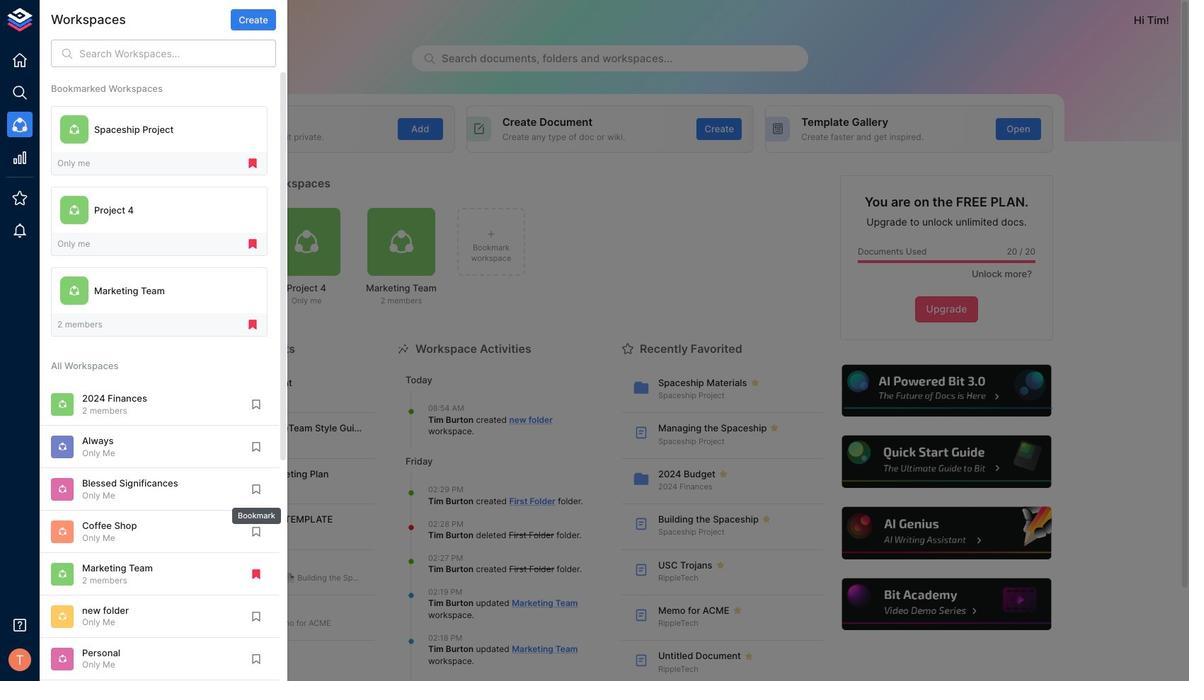 Task type: vqa. For each thing, say whether or not it's contained in the screenshot.
hiring details "Button"
no



Task type: describe. For each thing, give the bounding box(es) containing it.
4 help image from the top
[[840, 577, 1053, 633]]

3 bookmark image from the top
[[250, 611, 263, 624]]

2 help image from the top
[[840, 434, 1053, 490]]

1 bookmark image from the top
[[250, 398, 263, 411]]

3 bookmark image from the top
[[250, 653, 263, 666]]

2 vertical spatial remove bookmark image
[[250, 568, 263, 581]]



Task type: locate. For each thing, give the bounding box(es) containing it.
2 vertical spatial bookmark image
[[250, 611, 263, 624]]

tooltip
[[231, 498, 282, 526]]

1 vertical spatial remove bookmark image
[[246, 319, 259, 331]]

1 vertical spatial bookmark image
[[250, 441, 263, 454]]

1 bookmark image from the top
[[250, 483, 263, 496]]

remove bookmark image
[[246, 157, 259, 170]]

remove bookmark image
[[246, 238, 259, 251], [246, 319, 259, 331], [250, 568, 263, 581]]

Search Workspaces... text field
[[79, 40, 276, 67]]

0 vertical spatial bookmark image
[[250, 398, 263, 411]]

bookmark image
[[250, 398, 263, 411], [250, 441, 263, 454], [250, 611, 263, 624]]

1 help image from the top
[[840, 363, 1053, 419]]

2 bookmark image from the top
[[250, 526, 263, 539]]

0 vertical spatial remove bookmark image
[[246, 238, 259, 251]]

2 bookmark image from the top
[[250, 441, 263, 454]]

2 vertical spatial bookmark image
[[250, 653, 263, 666]]

help image
[[840, 363, 1053, 419], [840, 434, 1053, 490], [840, 506, 1053, 562], [840, 577, 1053, 633]]

3 help image from the top
[[840, 506, 1053, 562]]

bookmark image
[[250, 483, 263, 496], [250, 526, 263, 539], [250, 653, 263, 666]]

0 vertical spatial bookmark image
[[250, 483, 263, 496]]

1 vertical spatial bookmark image
[[250, 526, 263, 539]]



